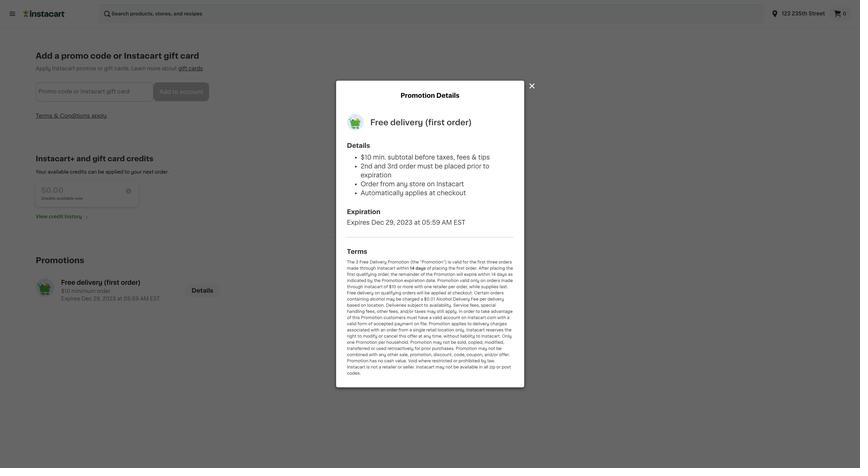 Task type: locate. For each thing, give the bounding box(es) containing it.
and
[[76, 155, 91, 162], [374, 163, 386, 170]]

1 horizontal spatial applies
[[452, 322, 467, 326]]

handling
[[347, 310, 365, 314]]

2 vertical spatial available
[[460, 366, 478, 370]]

valid down 'still'
[[433, 316, 442, 320]]

applies up only.
[[452, 322, 467, 326]]

gift left cards.
[[104, 66, 113, 71]]

may
[[386, 297, 395, 302], [427, 310, 436, 314], [433, 341, 442, 345], [479, 347, 488, 351], [436, 366, 445, 370]]

1 vertical spatial applies
[[452, 322, 467, 326]]

any
[[397, 181, 408, 188], [424, 335, 431, 339], [379, 353, 387, 357]]

taxes
[[415, 310, 426, 314]]

0
[[843, 11, 847, 16]]

(first for free delivery (first order) $10 minimum order expires dec 29, 2023 at 05:59 am est
[[104, 280, 119, 286]]

card up your available credits can be applied to your next order.
[[108, 155, 125, 162]]

0 vertical spatial and/or
[[400, 310, 414, 314]]

used
[[376, 347, 387, 351]]

order
[[399, 163, 416, 170], [97, 289, 111, 294], [464, 310, 475, 314], [387, 328, 398, 333]]

prohibited
[[459, 359, 480, 363]]

0 vertical spatial add
[[36, 52, 53, 60]]

be right can
[[98, 170, 104, 174]]

without
[[444, 335, 459, 339]]

(first for free delivery (first order)
[[425, 119, 445, 127]]

1 horizontal spatial order)
[[447, 119, 472, 127]]

1 vertical spatial account
[[444, 316, 461, 320]]

is down has
[[367, 366, 370, 370]]

one down right
[[347, 341, 355, 345]]

a down 'advantage'
[[507, 316, 510, 320]]

cash
[[384, 359, 394, 363]]

or down an
[[379, 335, 383, 339]]

for inside the 3 free delivery promotion (the "promotion") is valid for the first three orders made through instacart within
[[463, 260, 469, 265]]

to down about on the left top
[[172, 89, 178, 95]]

order right minimum
[[97, 289, 111, 294]]

1 horizontal spatial is
[[448, 260, 451, 265]]

for up promotion,
[[415, 347, 421, 351]]

instacart
[[124, 52, 162, 60], [52, 66, 75, 71], [437, 181, 464, 188], [377, 267, 396, 271], [364, 285, 383, 289], [467, 328, 485, 333], [347, 366, 366, 370], [416, 366, 435, 370]]

1 vertical spatial within
[[478, 273, 491, 277]]

must inside $10 min. subtotal before taxes, fees & tips 2nd and 3rd order must be placed prior to expiration order from any store on instacart automatically applies at checkout
[[418, 163, 433, 170]]

1 vertical spatial through
[[347, 285, 363, 289]]

0 vertical spatial and
[[76, 155, 91, 162]]

of down "promotion")
[[427, 267, 432, 271]]

1 horizontal spatial more
[[403, 285, 414, 289]]

1 vertical spatial expires
[[61, 297, 80, 302]]

05:59
[[422, 220, 440, 226], [124, 297, 139, 302]]

1 horizontal spatial &
[[472, 155, 477, 161]]

1 vertical spatial retailer
[[383, 366, 397, 370]]

to inside button
[[172, 89, 178, 95]]

expiration inside $10 min. subtotal before taxes, fees & tips 2nd and 3rd order must be placed prior to expiration order from any store on instacart automatically applies at checkout
[[361, 172, 392, 179]]

0 vertical spatial for
[[463, 260, 469, 265]]

codes.
[[347, 372, 361, 376]]

0 horizontal spatial account
[[180, 89, 203, 95]]

expires down expiration
[[347, 220, 370, 226]]

0 horizontal spatial am
[[140, 297, 149, 302]]

order down subtotal
[[399, 163, 416, 170]]

available
[[48, 170, 69, 174], [57, 197, 74, 201], [460, 366, 478, 370]]

promotion up location
[[429, 322, 451, 326]]

from
[[380, 181, 395, 188], [399, 328, 409, 333]]

applies
[[405, 190, 428, 196], [452, 322, 467, 326]]

placing down 'three' at the bottom
[[490, 267, 505, 271]]

order. inside of placing the first order. after placing the first qualifying order, the remainder of the promotion will expire within 14 days as indicated by the promotion expiration date. promotion valid only on orders made through instacart of $10 or more with one retailer per order, while supplies last. free delivery on qualifying orders will be applied at checkout. certain orders containing alcohol may be charged a $0.01 alcohol delivery fee per delivery based on location. deliveries subject to availability. service fees, special handling fees, other fees, and/or taxes may still apply. in order to take advantage of this promotion customers must have a valid account on instacart.com with a valid form of accepted payment on file. promotion applies to delivery charges associated with an order from a single retail location only. instacart reserves the right to modify or cancel this offer at any time, without liability to instacart. only one promotion per household. promotion may not be sold, copied, modified, transferred or used retroactively for prior purchases. promotion may not be combined with any other sale, promotion, discount, code, coupon, and/or offer. promotion has no cash value. void where restricted or prohibited by law. instacart is not a retailer or seller. instacart may not be available in all zip or post codes.
[[466, 267, 478, 271]]

1 horizontal spatial prior
[[467, 163, 482, 170]]

available left now
[[57, 197, 74, 201]]

from down payment
[[399, 328, 409, 333]]

be down modified,
[[497, 347, 502, 351]]

2 horizontal spatial any
[[424, 335, 431, 339]]

this down handling
[[352, 316, 360, 320]]

0 vertical spatial details
[[437, 93, 460, 99]]

instacart inside the 3 free delivery promotion (the "promotion") is valid for the first three orders made through instacart within
[[377, 267, 396, 271]]

1 vertical spatial order,
[[457, 285, 469, 289]]

0 vertical spatial prior
[[467, 163, 482, 170]]

in
[[479, 366, 483, 370]]

1 horizontal spatial account
[[444, 316, 461, 320]]

1 vertical spatial credits
[[70, 170, 87, 174]]

fees, down fee
[[470, 304, 480, 308]]

2023 inside free delivery (first order) $10 minimum order expires dec 29, 2023 at 05:59 am est
[[103, 297, 116, 302]]

seller.
[[403, 366, 415, 370]]

the inside the 3 free delivery promotion (the "promotion") is valid for the first three orders made through instacart within
[[470, 260, 477, 265]]

1 vertical spatial will
[[417, 291, 424, 295]]

sale,
[[400, 353, 409, 357]]

subject
[[408, 304, 423, 308]]

delivery inside of placing the first order. after placing the first qualifying order, the remainder of the promotion will expire within 14 days as indicated by the promotion expiration date. promotion valid only on orders made through instacart of $10 or more with one retailer per order, while supplies last. free delivery on qualifying orders will be applied at checkout. certain orders containing alcohol may be charged a $0.01 alcohol delivery fee per delivery based on location. deliveries subject to availability. service fees, special handling fees, other fees, and/or taxes may still apply. in order to take advantage of this promotion customers must have a valid account on instacart.com with a valid form of accepted payment on file. promotion applies to delivery charges associated with an order from a single retail location only. instacart reserves the right to modify or cancel this offer at any time, without liability to instacart. only one promotion per household. promotion may not be sold, copied, modified, transferred or used retroactively for prior purchases. promotion may not be combined with any other sale, promotion, discount, code, coupon, and/or offer. promotion has no cash value. void where restricted or prohibited by law. instacart is not a retailer or seller. instacart may not be available in all zip or post codes.
[[453, 297, 470, 302]]

orders
[[499, 260, 512, 265], [487, 279, 500, 283], [403, 291, 416, 295], [491, 291, 504, 295]]

for inside of placing the first order. after placing the first qualifying order, the remainder of the promotion will expire within 14 days as indicated by the promotion expiration date. promotion valid only on orders made through instacart of $10 or more with one retailer per order, while supplies last. free delivery on qualifying orders will be applied at checkout. certain orders containing alcohol may be charged a $0.01 alcohol delivery fee per delivery based on location. deliveries subject to availability. service fees, special handling fees, other fees, and/or taxes may still apply. in order to take advantage of this promotion customers must have a valid account on instacart.com with a valid form of accepted payment on file. promotion applies to delivery charges associated with an order from a single retail location only. instacart reserves the right to modify or cancel this offer at any time, without liability to instacart. only one promotion per household. promotion may not be sold, copied, modified, transferred or used retroactively for prior purchases. promotion may not be combined with any other sale, promotion, discount, code, coupon, and/or offer. promotion has no cash value. void where restricted or prohibited by law. instacart is not a retailer or seller. instacart may not be available in all zip or post codes.
[[415, 347, 421, 351]]

qualifying
[[356, 273, 377, 277], [381, 291, 402, 295]]

instacart up learn
[[124, 52, 162, 60]]

1 vertical spatial must
[[407, 316, 417, 320]]

0 vertical spatial must
[[418, 163, 433, 170]]

0 horizontal spatial delivery
[[370, 260, 387, 265]]

or down code,
[[454, 359, 458, 363]]

not down the restricted
[[446, 366, 453, 370]]

expiration up order
[[361, 172, 392, 179]]

of right "form"
[[368, 322, 373, 326]]

order) inside free delivery (first order) $10 minimum order expires dec 29, 2023 at 05:59 am est
[[121, 280, 141, 286]]

on inside $10 min. subtotal before taxes, fees & tips 2nd and 3rd order must be placed prior to expiration order from any store on instacart automatically applies at checkout
[[427, 181, 435, 188]]

order up cancel
[[387, 328, 398, 333]]

14 down (the
[[410, 267, 415, 271]]

1 horizontal spatial applied
[[431, 291, 447, 295]]

location.
[[367, 304, 385, 308]]

be down taxes,
[[435, 163, 443, 170]]

a right have
[[429, 316, 432, 320]]

1 horizontal spatial one
[[424, 285, 432, 289]]

$0.01
[[424, 297, 435, 302]]

availability.
[[430, 304, 453, 308]]

deliveries
[[386, 304, 407, 308]]

add to account
[[159, 89, 203, 95]]

expiration
[[361, 172, 392, 179], [405, 279, 425, 283]]

1 vertical spatial by
[[481, 359, 487, 363]]

add for add a promo code or instacart gift card
[[36, 52, 53, 60]]

will left the expire
[[457, 273, 463, 277]]

2 horizontal spatial per
[[480, 297, 487, 302]]

order inside $10 min. subtotal before taxes, fees & tips 2nd and 3rd order must be placed prior to expiration order from any store on instacart automatically applies at checkout
[[399, 163, 416, 170]]

$10 left minimum
[[61, 289, 70, 294]]

instacart logo image
[[23, 10, 65, 18]]

1 horizontal spatial 29,
[[386, 220, 395, 226]]

card up gift cards link
[[180, 52, 199, 60]]

conditions
[[60, 113, 90, 119]]

add
[[36, 52, 53, 60], [159, 89, 171, 95]]

through down indicated
[[347, 285, 363, 289]]

0 horizontal spatial more
[[147, 66, 161, 71]]

est inside free delivery (first order) $10 minimum order expires dec 29, 2023 at 05:59 am est
[[150, 297, 160, 302]]

& inside $10 min. subtotal before taxes, fees & tips 2nd and 3rd order must be placed prior to expiration order from any store on instacart automatically applies at checkout
[[472, 155, 477, 161]]

may down the time,
[[433, 341, 442, 345]]

dec
[[372, 220, 384, 226], [81, 297, 92, 302]]

first up after
[[478, 260, 486, 265]]

None text field
[[36, 83, 154, 102]]

1 vertical spatial prior
[[422, 347, 431, 351]]

more right learn
[[147, 66, 161, 71]]

to inside $10 min. subtotal before taxes, fees & tips 2nd and 3rd order must be placed prior to expiration order from any store on instacart automatically applies at checkout
[[483, 163, 490, 170]]

0 horizontal spatial details
[[192, 288, 214, 294]]

1 horizontal spatial and/or
[[485, 353, 498, 357]]

0 vertical spatial 05:59
[[422, 220, 440, 226]]

1 horizontal spatial terms
[[347, 249, 367, 255]]

within down after
[[478, 273, 491, 277]]

0 horizontal spatial made
[[347, 267, 359, 271]]

fees,
[[470, 304, 480, 308], [366, 310, 376, 314], [389, 310, 399, 314]]

other down location.
[[377, 310, 388, 314]]

0 vertical spatial terms
[[36, 113, 53, 119]]

offer
[[408, 335, 418, 339]]

order. right "next"
[[155, 170, 169, 174]]

0 vertical spatial is
[[448, 260, 451, 265]]

is
[[448, 260, 451, 265], [367, 366, 370, 370]]

for
[[463, 260, 469, 265], [415, 347, 421, 351]]

is right "promotion")
[[448, 260, 451, 265]]

2 horizontal spatial $10
[[389, 285, 396, 289]]

1 vertical spatial for
[[415, 347, 421, 351]]

delivery up service
[[453, 297, 470, 302]]

instacart.com
[[468, 316, 497, 320]]

(first
[[425, 119, 445, 127], [104, 280, 119, 286]]

has
[[370, 359, 377, 363]]

1 vertical spatial and/or
[[485, 353, 498, 357]]

prior inside $10 min. subtotal before taxes, fees & tips 2nd and 3rd order must be placed prior to expiration order from any store on instacart automatically applies at checkout
[[467, 163, 482, 170]]

and/or up 'law.'
[[485, 353, 498, 357]]

0 horizontal spatial &
[[54, 113, 58, 119]]

other
[[377, 310, 388, 314], [388, 353, 399, 357]]

14 days
[[410, 267, 426, 271]]

free inside of placing the first order. after placing the first qualifying order, the remainder of the promotion will expire within 14 days as indicated by the promotion expiration date. promotion valid only on orders made through instacart of $10 or more with one retailer per order, while supplies last. free delivery on qualifying orders will be applied at checkout. certain orders containing alcohol may be charged a $0.01 alcohol delivery fee per delivery based on location. deliveries subject to availability. service fees, special handling fees, other fees, and/or taxes may still apply. in order to take advantage of this promotion customers must have a valid account on instacart.com with a valid form of accepted payment on file. promotion applies to delivery charges associated with an order from a single retail location only. instacart reserves the right to modify or cancel this offer at any time, without liability to instacart. only one promotion per household. promotion may not be sold, copied, modified, transferred or used retroactively for prior purchases. promotion may not be combined with any other sale, promotion, discount, code, coupon, and/or offer. promotion has no cash value. void where restricted or prohibited by law. instacart is not a retailer or seller. instacart may not be available in all zip or post codes.
[[347, 291, 356, 295]]

expiration inside of placing the first order. after placing the first qualifying order, the remainder of the promotion will expire within 14 days as indicated by the promotion expiration date. promotion valid only on orders made through instacart of $10 or more with one retailer per order, while supplies last. free delivery on qualifying orders will be applied at checkout. certain orders containing alcohol may be charged a $0.01 alcohol delivery fee per delivery based on location. deliveries subject to availability. service fees, special handling fees, other fees, and/or taxes may still apply. in order to take advantage of this promotion customers must have a valid account on instacart.com with a valid form of accepted payment on file. promotion applies to delivery charges associated with an order from a single retail location only. instacart reserves the right to modify or cancel this offer at any time, without liability to instacart. only one promotion per household. promotion may not be sold, copied, modified, transferred or used retroactively for prior purchases. promotion may not be combined with any other sale, promotion, discount, code, coupon, and/or offer. promotion has no cash value. void where restricted or prohibited by law. instacart is not a retailer or seller. instacart may not be available in all zip or post codes.
[[405, 279, 425, 283]]

0 vertical spatial applies
[[405, 190, 428, 196]]

credit
[[49, 214, 63, 219]]

1 horizontal spatial any
[[397, 181, 408, 188]]

prior down the tips in the top right of the page
[[467, 163, 482, 170]]

and/or
[[400, 310, 414, 314], [485, 353, 498, 357]]

1 vertical spatial expiration
[[405, 279, 425, 283]]

placing down "promotion")
[[433, 267, 448, 271]]

a up offer
[[410, 328, 412, 333]]

modify
[[363, 335, 378, 339]]

3rd
[[388, 163, 398, 170]]

retailer
[[433, 285, 448, 289], [383, 366, 397, 370]]

dec down expiration
[[372, 220, 384, 226]]

1 placing from the left
[[433, 267, 448, 271]]

other up the cash
[[388, 353, 399, 357]]

1 horizontal spatial and
[[374, 163, 386, 170]]

0 horizontal spatial applied
[[106, 170, 124, 174]]

0 horizontal spatial prior
[[422, 347, 431, 351]]

2 vertical spatial any
[[379, 353, 387, 357]]

2 horizontal spatial details
[[437, 93, 460, 99]]

1 horizontal spatial by
[[481, 359, 487, 363]]

(the
[[411, 260, 419, 265]]

gift up your available credits can be applied to your next order.
[[92, 155, 106, 162]]

1 vertical spatial (first
[[104, 280, 119, 286]]

account
[[180, 89, 203, 95], [444, 316, 461, 320]]

by right indicated
[[368, 279, 373, 283]]

within inside of placing the first order. after placing the first qualifying order, the remainder of the promotion will expire within 14 days as indicated by the promotion expiration date. promotion valid only on orders made through instacart of $10 or more with one retailer per order, while supplies last. free delivery on qualifying orders will be applied at checkout. certain orders containing alcohol may be charged a $0.01 alcohol delivery fee per delivery based on location. deliveries subject to availability. service fees, special handling fees, other fees, and/or taxes may still apply. in order to take advantage of this promotion customers must have a valid account on instacart.com with a valid form of accepted payment on file. promotion applies to delivery charges associated with an order from a single retail location only. instacart reserves the right to modify or cancel this offer at any time, without liability to instacart. only one promotion per household. promotion may not be sold, copied, modified, transferred or used retroactively for prior purchases. promotion may not be combined with any other sale, promotion, discount, code, coupon, and/or offer. promotion has no cash value. void where restricted or prohibited by law. instacart is not a retailer or seller. instacart may not be available in all zip or post codes.
[[478, 273, 491, 277]]

per up checkout.
[[449, 285, 456, 289]]

retail
[[427, 328, 437, 333]]

delivery
[[370, 260, 387, 265], [453, 297, 470, 302]]

within up remainder
[[397, 267, 409, 271]]

or
[[113, 52, 122, 60], [98, 66, 103, 71], [398, 285, 402, 289], [379, 335, 383, 339], [371, 347, 375, 351], [454, 359, 458, 363], [398, 366, 402, 370], [497, 366, 501, 370]]

0 vertical spatial retailer
[[433, 285, 448, 289]]

applies inside $10 min. subtotal before taxes, fees & tips 2nd and 3rd order must be placed prior to expiration order from any store on instacart automatically applies at checkout
[[405, 190, 428, 196]]

1 vertical spatial more
[[403, 285, 414, 289]]

0 vertical spatial first
[[478, 260, 486, 265]]

zip
[[490, 366, 496, 370]]

retailer down the cash
[[383, 366, 397, 370]]

delivery right 3
[[370, 260, 387, 265]]

fees, up customers
[[389, 310, 399, 314]]

applied
[[106, 170, 124, 174], [431, 291, 447, 295]]

promotion
[[401, 93, 435, 99], [388, 260, 410, 265], [434, 273, 456, 277], [382, 279, 403, 283], [438, 279, 459, 283], [361, 316, 383, 320], [429, 322, 451, 326], [356, 341, 378, 345], [411, 341, 432, 345], [456, 347, 478, 351], [347, 359, 369, 363]]

copied,
[[468, 341, 484, 345]]

this up household.
[[399, 335, 407, 339]]

0 vertical spatial from
[[380, 181, 395, 188]]

first up the expire
[[457, 267, 465, 271]]

add inside add to account button
[[159, 89, 171, 95]]

2 horizontal spatial fees,
[[470, 304, 480, 308]]

0 horizontal spatial expires
[[61, 297, 80, 302]]

applies inside of placing the first order. after placing the first qualifying order, the remainder of the promotion will expire within 14 days as indicated by the promotion expiration date. promotion valid only on orders made through instacart of $10 or more with one retailer per order, while supplies last. free delivery on qualifying orders will be applied at checkout. certain orders containing alcohol may be charged a $0.01 alcohol delivery fee per delivery based on location. deliveries subject to availability. service fees, special handling fees, other fees, and/or taxes may still apply. in order to take advantage of this promotion customers must have a valid account on instacart.com with a valid form of accepted payment on file. promotion applies to delivery charges associated with an order from a single retail location only. instacart reserves the right to modify or cancel this offer at any time, without liability to instacart. only one promotion per household. promotion may not be sold, copied, modified, transferred or used retroactively for prior purchases. promotion may not be combined with any other sale, promotion, discount, code, coupon, and/or offer. promotion has no cash value. void where restricted or prohibited by law. instacart is not a retailer or seller. instacart may not be available in all zip or post codes.
[[452, 322, 467, 326]]

of up the alcohol
[[384, 285, 388, 289]]

made down the on the bottom of page
[[347, 267, 359, 271]]

29, down minimum
[[93, 297, 101, 302]]

one
[[424, 285, 432, 289], [347, 341, 355, 345]]

instacart up checkout at the right top
[[437, 181, 464, 188]]

must down before
[[418, 163, 433, 170]]

cancel
[[384, 335, 398, 339]]

1 vertical spatial card
[[108, 155, 125, 162]]

1 vertical spatial other
[[388, 353, 399, 357]]

fee
[[471, 297, 479, 302]]

associated
[[347, 328, 370, 333]]

automatically
[[361, 190, 404, 196]]

0 vertical spatial one
[[424, 285, 432, 289]]

2 vertical spatial first
[[347, 273, 355, 277]]

1 vertical spatial first
[[457, 267, 465, 271]]

"promotion")
[[420, 260, 447, 265]]

1 vertical spatial days
[[497, 273, 507, 277]]

(first inside free delivery (first order) $10 minimum order expires dec 29, 2023 at 05:59 am est
[[104, 280, 119, 286]]

0 horizontal spatial placing
[[433, 267, 448, 271]]

promotion details
[[401, 93, 460, 99]]

in
[[459, 310, 463, 314]]

0 horizontal spatial qualifying
[[356, 273, 377, 277]]

1 vertical spatial and
[[374, 163, 386, 170]]

of
[[427, 267, 432, 271], [421, 273, 425, 277], [384, 285, 388, 289], [347, 316, 351, 320], [368, 322, 373, 326]]

at inside $10 min. subtotal before taxes, fees & tips 2nd and 3rd order must be placed prior to expiration order from any store on instacart automatically applies at checkout
[[429, 190, 436, 196]]

and down min. at the left top
[[374, 163, 386, 170]]

order,
[[378, 273, 390, 277], [457, 285, 469, 289]]

available inside of placing the first order. after placing the first qualifying order, the remainder of the promotion will expire within 14 days as indicated by the promotion expiration date. promotion valid only on orders made through instacart of $10 or more with one retailer per order, while supplies last. free delivery on qualifying orders will be applied at checkout. certain orders containing alcohol may be charged a $0.01 alcohol delivery fee per delivery based on location. deliveries subject to availability. service fees, special handling fees, other fees, and/or taxes may still apply. in order to take advantage of this promotion customers must have a valid account on instacart.com with a valid form of accepted payment on file. promotion applies to delivery charges associated with an order from a single retail location only. instacart reserves the right to modify or cancel this offer at any time, without liability to instacart. only one promotion per household. promotion may not be sold, copied, modified, transferred or used retroactively for prior purchases. promotion may not be combined with any other sale, promotion, discount, code, coupon, and/or offer. promotion has no cash value. void where restricted or prohibited by law. instacart is not a retailer or seller. instacart may not be available in all zip or post codes.
[[460, 366, 478, 370]]

0 horizontal spatial for
[[415, 347, 421, 351]]

must inside of placing the first order. after placing the first qualifying order, the remainder of the promotion will expire within 14 days as indicated by the promotion expiration date. promotion valid only on orders made through instacart of $10 or more with one retailer per order, while supplies last. free delivery on qualifying orders will be applied at checkout. certain orders containing alcohol may be charged a $0.01 alcohol delivery fee per delivery based on location. deliveries subject to availability. service fees, special handling fees, other fees, and/or taxes may still apply. in order to take advantage of this promotion customers must have a valid account on instacart.com with a valid form of accepted payment on file. promotion applies to delivery charges associated with an order from a single retail location only. instacart reserves the right to modify or cancel this offer at any time, without liability to instacart. only one promotion per household. promotion may not be sold, copied, modified, transferred or used retroactively for prior purchases. promotion may not be combined with any other sale, promotion, discount, code, coupon, and/or offer. promotion has no cash value. void where restricted or prohibited by law. instacart is not a retailer or seller. instacart may not be available in all zip or post codes.
[[407, 316, 417, 320]]

made
[[347, 267, 359, 271], [502, 279, 513, 283]]

1 vertical spatial available
[[57, 197, 74, 201]]

0 vertical spatial expires
[[347, 220, 370, 226]]

1 horizontal spatial within
[[478, 273, 491, 277]]

0 button
[[830, 7, 852, 21]]

be down without
[[451, 341, 456, 345]]

1 vertical spatial order.
[[466, 267, 478, 271]]

household.
[[387, 341, 409, 345]]

free
[[371, 119, 389, 127], [360, 260, 369, 265], [61, 280, 75, 286], [347, 291, 356, 295]]

be up deliveries
[[396, 297, 402, 302]]

1 horizontal spatial 2023
[[397, 220, 413, 226]]

free inside free delivery (first order) $10 minimum order expires dec 29, 2023 at 05:59 am est
[[61, 280, 75, 286]]

29, down automatically
[[386, 220, 395, 226]]

1 vertical spatial 29,
[[93, 297, 101, 302]]

0 vertical spatial credits
[[127, 155, 154, 162]]

date.
[[426, 279, 437, 283]]

and up can
[[76, 155, 91, 162]]

details
[[437, 93, 460, 99], [347, 143, 370, 149], [192, 288, 214, 294]]

expiration down remainder
[[405, 279, 425, 283]]

for up the expire
[[463, 260, 469, 265]]

0 horizontal spatial by
[[368, 279, 373, 283]]

may up deliveries
[[386, 297, 395, 302]]

1 horizontal spatial for
[[463, 260, 469, 265]]

terms & conditions apply link
[[36, 113, 107, 119]]

add for add to account
[[159, 89, 171, 95]]

per down certain
[[480, 297, 487, 302]]

to up the instacart.com
[[476, 310, 480, 314]]

any inside $10 min. subtotal before taxes, fees & tips 2nd and 3rd order must be placed prior to expiration order from any store on instacart automatically applies at checkout
[[397, 181, 408, 188]]

where
[[419, 359, 431, 363]]

0 vertical spatial available
[[48, 170, 69, 174]]

checkout
[[437, 190, 466, 196]]

to
[[172, 89, 178, 95], [483, 163, 490, 170], [125, 170, 130, 174], [424, 304, 429, 308], [476, 310, 480, 314], [468, 322, 472, 326], [358, 335, 362, 339], [476, 335, 481, 339]]

2 placing from the left
[[490, 267, 505, 271]]

0 horizontal spatial (first
[[104, 280, 119, 286]]

0 horizontal spatial is
[[367, 366, 370, 370]]



Task type: describe. For each thing, give the bounding box(es) containing it.
and inside $10 min. subtotal before taxes, fees & tips 2nd and 3rd order must be placed prior to expiration order from any store on instacart automatically applies at checkout
[[374, 163, 386, 170]]

from inside $10 min. subtotal before taxes, fees & tips 2nd and 3rd order must be placed prior to expiration order from any store on instacart automatically applies at checkout
[[380, 181, 395, 188]]

0 horizontal spatial card
[[108, 155, 125, 162]]

advantage
[[491, 310, 513, 314]]

remainder
[[399, 273, 420, 277]]

while
[[470, 285, 480, 289]]

of down 14 days
[[421, 273, 425, 277]]

promotion right the date.
[[438, 279, 459, 283]]

view
[[36, 214, 48, 219]]

promotion up "form"
[[361, 316, 383, 320]]

0 vertical spatial other
[[377, 310, 388, 314]]

instacart up codes.
[[347, 366, 366, 370]]

be inside $10 min. subtotal before taxes, fees & tips 2nd and 3rd order must be placed prior to expiration order from any store on instacart automatically applies at checkout
[[435, 163, 443, 170]]

only
[[471, 279, 480, 283]]

0 vertical spatial est
[[454, 220, 466, 226]]

to up 'liability'
[[468, 322, 472, 326]]

delivery inside free delivery (first order) $10 minimum order expires dec 29, 2023 at 05:59 am est
[[77, 280, 102, 286]]

details button
[[185, 284, 220, 298]]

made inside the 3 free delivery promotion (the "promotion") is valid for the first three orders made through instacart within
[[347, 267, 359, 271]]

0 horizontal spatial per
[[379, 341, 386, 345]]

may left 'still'
[[427, 310, 436, 314]]

made inside of placing the first order. after placing the first qualifying order, the remainder of the promotion will expire within 14 days as indicated by the promotion expiration date. promotion valid only on orders made through instacart of $10 or more with one retailer per order, while supplies last. free delivery on qualifying orders will be applied at checkout. certain orders containing alcohol may be charged a $0.01 alcohol delivery fee per delivery based on location. deliveries subject to availability. service fees, special handling fees, other fees, and/or taxes may still apply. in order to take advantage of this promotion customers must have a valid account on instacart.com with a valid form of accepted payment on file. promotion applies to delivery charges associated with an order from a single retail location only. instacart reserves the right to modify or cancel this offer at any time, without liability to instacart. only one promotion per household. promotion may not be sold, copied, modified, transferred or used retroactively for prior purchases. promotion may not be combined with any other sale, promotion, discount, code, coupon, and/or offer. promotion has no cash value. void where restricted or prohibited by law. instacart is not a retailer or seller. instacart may not be available in all zip or post codes.
[[502, 279, 513, 283]]

single
[[413, 328, 426, 333]]

your
[[36, 170, 46, 174]]

with down 'advantage'
[[498, 316, 506, 320]]

0 horizontal spatial any
[[379, 353, 387, 357]]

1 vertical spatial one
[[347, 341, 355, 345]]

a down no
[[379, 366, 381, 370]]

code
[[90, 52, 111, 60]]

only
[[502, 335, 512, 339]]

special
[[481, 304, 496, 308]]

order) for free delivery (first order)
[[447, 119, 472, 127]]

on up the single
[[414, 322, 420, 326]]

0 vertical spatial 2023
[[397, 220, 413, 226]]

0 vertical spatial this
[[352, 316, 360, 320]]

promotion,
[[410, 353, 433, 357]]

as
[[508, 273, 513, 277]]

before
[[415, 155, 435, 161]]

the 3 free delivery promotion (the "promotion") is valid for the first three orders made through instacart within
[[347, 260, 512, 271]]

instacart up the alcohol
[[364, 285, 383, 289]]

1 horizontal spatial 05:59
[[422, 220, 440, 226]]

am inside free delivery (first order) $10 minimum order expires dec 29, 2023 at 05:59 am est
[[140, 297, 149, 302]]

containing
[[347, 297, 369, 302]]

apply
[[36, 66, 51, 71]]

post
[[502, 366, 511, 370]]

close modal image
[[528, 82, 536, 90]]

view credit history
[[36, 214, 82, 219]]

purchases.
[[432, 347, 455, 351]]

promotion down offer
[[411, 341, 432, 345]]

promotion down combined
[[347, 359, 369, 363]]

customers
[[384, 316, 406, 320]]

instacart down where
[[416, 366, 435, 370]]

dec inside free delivery (first order) $10 minimum order expires dec 29, 2023 at 05:59 am est
[[81, 297, 92, 302]]

free inside the 3 free delivery promotion (the "promotion") is valid for the first three orders made through instacart within
[[360, 260, 369, 265]]

service
[[454, 304, 469, 308]]

of down handling
[[347, 316, 351, 320]]

on right the only
[[481, 279, 486, 283]]

now
[[75, 197, 83, 201]]

29, inside free delivery (first order) $10 minimum order expires dec 29, 2023 at 05:59 am est
[[93, 297, 101, 302]]

add to account button
[[154, 83, 209, 101]]

on down 'in'
[[462, 316, 467, 320]]

to down $0.01
[[424, 304, 429, 308]]

combined
[[347, 353, 368, 357]]

instacart down promo at top left
[[52, 66, 75, 71]]

0 vertical spatial days
[[416, 267, 426, 271]]

promotion up the date.
[[434, 273, 456, 277]]

a left promo at top left
[[54, 52, 59, 60]]

through inside the 3 free delivery promotion (the "promotion") is valid for the first three orders made through instacart within
[[360, 267, 376, 271]]

order inside free delivery (first order) $10 minimum order expires dec 29, 2023 at 05:59 am est
[[97, 289, 111, 294]]

fees
[[457, 155, 470, 161]]

your available credits can be applied to your next order.
[[36, 170, 169, 174]]

05:59 inside free delivery (first order) $10 minimum order expires dec 29, 2023 at 05:59 am est
[[124, 297, 139, 302]]

taxes,
[[437, 155, 455, 161]]

not down has
[[371, 366, 378, 370]]

order right 'in'
[[464, 310, 475, 314]]

$10 inside free delivery (first order) $10 minimum order expires dec 29, 2023 at 05:59 am est
[[61, 289, 70, 294]]

orders down last.
[[491, 291, 504, 295]]

expires dec 29, 2023 at 05:59 am est
[[347, 220, 466, 226]]

$0.00
[[41, 187, 63, 194]]

account inside add to account button
[[180, 89, 203, 95]]

0 horizontal spatial retailer
[[383, 366, 397, 370]]

instacart up 'liability'
[[467, 328, 485, 333]]

tips
[[479, 155, 490, 161]]

1 vertical spatial qualifying
[[381, 291, 402, 295]]

from inside of placing the first order. after placing the first qualifying order, the remainder of the promotion will expire within 14 days as indicated by the promotion expiration date. promotion valid only on orders made through instacart of $10 or more with one retailer per order, while supplies last. free delivery on qualifying orders will be applied at checkout. certain orders containing alcohol may be charged a $0.01 alcohol delivery fee per delivery based on location. deliveries subject to availability. service fees, special handling fees, other fees, and/or taxes may still apply. in order to take advantage of this promotion customers must have a valid account on instacart.com with a valid form of accepted payment on file. promotion applies to delivery charges associated with an order from a single retail location only. instacart reserves the right to modify or cancel this offer at any time, without liability to instacart. only one promotion per household. promotion may not be sold, copied, modified, transferred or used retroactively for prior purchases. promotion may not be combined with any other sale, promotion, discount, code, coupon, and/or offer. promotion has no cash value. void where restricted or prohibited by law. instacart is not a retailer or seller. instacart may not be available in all zip or post codes.
[[399, 328, 409, 333]]

2nd
[[361, 163, 373, 170]]

instacart inside $10 min. subtotal before taxes, fees & tips 2nd and 3rd order must be placed prior to expiration order from any store on instacart automatically applies at checkout
[[437, 181, 464, 188]]

valid down the expire
[[460, 279, 470, 283]]

details inside the details button
[[192, 288, 214, 294]]

about
[[162, 66, 177, 71]]

charges
[[491, 322, 507, 326]]

orders up supplies
[[487, 279, 500, 283]]

promos
[[76, 66, 96, 71]]

accepted
[[374, 322, 394, 326]]

0 vertical spatial by
[[368, 279, 373, 283]]

1 horizontal spatial this
[[399, 335, 407, 339]]

time,
[[432, 335, 443, 339]]

applied inside of placing the first order. after placing the first qualifying order, the remainder of the promotion will expire within 14 days as indicated by the promotion expiration date. promotion valid only on orders made through instacart of $10 or more with one retailer per order, while supplies last. free delivery on qualifying orders will be applied at checkout. certain orders containing alcohol may be charged a $0.01 alcohol delivery fee per delivery based on location. deliveries subject to availability. service fees, special handling fees, other fees, and/or taxes may still apply. in order to take advantage of this promotion customers must have a valid account on instacart.com with a valid form of accepted payment on file. promotion applies to delivery charges associated with an order from a single retail location only. instacart reserves the right to modify or cancel this offer at any time, without liability to instacart. only one promotion per household. promotion may not be sold, copied, modified, transferred or used retroactively for prior purchases. promotion may not be combined with any other sale, promotion, discount, code, coupon, and/or offer. promotion has no cash value. void where restricted or prohibited by law. instacart is not a retailer or seller. instacart may not be available in all zip or post codes.
[[431, 291, 447, 295]]

0 vertical spatial order.
[[155, 170, 169, 174]]

1 horizontal spatial first
[[457, 267, 465, 271]]

$10 inside of placing the first order. after placing the first qualifying order, the remainder of the promotion will expire within 14 days as indicated by the promotion expiration date. promotion valid only on orders made through instacart of $10 or more with one retailer per order, while supplies last. free delivery on qualifying orders will be applied at checkout. certain orders containing alcohol may be charged a $0.01 alcohol delivery fee per delivery based on location. deliveries subject to availability. service fees, special handling fees, other fees, and/or taxes may still apply. in order to take advantage of this promotion customers must have a valid account on instacart.com with a valid form of accepted payment on file. promotion applies to delivery charges associated with an order from a single retail location only. instacart reserves the right to modify or cancel this offer at any time, without liability to instacart. only one promotion per household. promotion may not be sold, copied, modified, transferred or used retroactively for prior purchases. promotion may not be combined with any other sale, promotion, discount, code, coupon, and/or offer. promotion has no cash value. void where restricted or prohibited by law. instacart is not a retailer or seller. instacart may not be available in all zip or post codes.
[[389, 285, 396, 289]]

be down code,
[[454, 366, 459, 370]]

to left "your"
[[125, 170, 130, 174]]

checkout.
[[453, 291, 473, 295]]

order) for free delivery (first order) $10 minimum order expires dec 29, 2023 at 05:59 am est
[[121, 280, 141, 286]]

law.
[[488, 359, 496, 363]]

is inside the 3 free delivery promotion (the "promotion") is valid for the first three orders made through instacart within
[[448, 260, 451, 265]]

within inside the 3 free delivery promotion (the "promotion") is valid for the first three orders made through instacart within
[[397, 267, 409, 271]]

promotion inside the 3 free delivery promotion (the "promotion") is valid for the first three orders made through instacart within
[[388, 260, 410, 265]]

value.
[[395, 359, 407, 363]]

orders up the charged
[[403, 291, 416, 295]]

all
[[484, 366, 489, 370]]

through inside of placing the first order. after placing the first qualifying order, the remainder of the promotion will expire within 14 days as indicated by the promotion expiration date. promotion valid only on orders made through instacart of $10 or more with one retailer per order, while supplies last. free delivery on qualifying orders will be applied at checkout. certain orders containing alcohol may be charged a $0.01 alcohol delivery fee per delivery based on location. deliveries subject to availability. service fees, special handling fees, other fees, and/or taxes may still apply. in order to take advantage of this promotion customers must have a valid account on instacart.com with a valid form of accepted payment on file. promotion applies to delivery charges associated with an order from a single retail location only. instacart reserves the right to modify or cancel this offer at any time, without liability to instacart. only one promotion per household. promotion may not be sold, copied, modified, transferred or used retroactively for prior purchases. promotion may not be combined with any other sale, promotion, discount, code, coupon, and/or offer. promotion has no cash value. void where restricted or prohibited by law. instacart is not a retailer or seller. instacart may not be available in all zip or post codes.
[[347, 285, 363, 289]]

3
[[356, 260, 359, 265]]

expires inside free delivery (first order) $10 minimum order expires dec 29, 2023 at 05:59 am est
[[61, 297, 80, 302]]

on up the alcohol
[[375, 291, 380, 295]]

be up $0.01
[[425, 291, 430, 295]]

$10 inside $10 min. subtotal before taxes, fees & tips 2nd and 3rd order must be placed prior to expiration order from any store on instacart automatically applies at checkout
[[361, 155, 372, 161]]

terms & conditions apply
[[36, 113, 107, 119]]

0 vertical spatial applied
[[106, 170, 124, 174]]

$0.00 credits available now
[[41, 187, 83, 201]]

not down modified,
[[489, 347, 496, 351]]

no
[[378, 359, 383, 363]]

offer.
[[499, 353, 510, 357]]

transferred
[[347, 347, 370, 351]]

or down value.
[[398, 366, 402, 370]]

0 vertical spatial dec
[[372, 220, 384, 226]]

add a promo code or instacart gift card
[[36, 52, 199, 60]]

minimum
[[71, 289, 96, 294]]

credits
[[41, 197, 56, 201]]

store
[[410, 181, 426, 188]]

or down remainder
[[398, 285, 402, 289]]

coupon,
[[467, 353, 484, 357]]

delivery inside the 3 free delivery promotion (the "promotion") is valid for the first three orders made through instacart within
[[370, 260, 387, 265]]

min.
[[373, 155, 386, 161]]

or up apply instacart promos or gift cards. learn more about gift cards .
[[113, 52, 122, 60]]

1 horizontal spatial am
[[442, 220, 452, 226]]

0 horizontal spatial credits
[[70, 170, 87, 174]]

1 horizontal spatial expires
[[347, 220, 370, 226]]

free delivery (first order)
[[371, 119, 472, 127]]

1 horizontal spatial fees,
[[389, 310, 399, 314]]

your
[[131, 170, 142, 174]]

0 horizontal spatial will
[[417, 291, 424, 295]]

0 horizontal spatial fees,
[[366, 310, 376, 314]]

based
[[347, 304, 360, 308]]

is inside of placing the first order. after placing the first qualifying order, the remainder of the promotion will expire within 14 days as indicated by the promotion expiration date. promotion valid only on orders made through instacart of $10 or more with one retailer per order, while supplies last. free delivery on qualifying orders will be applied at checkout. certain orders containing alcohol may be charged a $0.01 alcohol delivery fee per delivery based on location. deliveries subject to availability. service fees, special handling fees, other fees, and/or taxes may still apply. in order to take advantage of this promotion customers must have a valid account on instacart.com with a valid form of accepted payment on file. promotion applies to delivery charges associated with an order from a single retail location only. instacart reserves the right to modify or cancel this offer at any time, without liability to instacart. only one promotion per household. promotion may not be sold, copied, modified, transferred or used retroactively for prior purchases. promotion may not be combined with any other sale, promotion, discount, code, coupon, and/or offer. promotion has no cash value. void where restricted or prohibited by law. instacart is not a retailer or seller. instacart may not be available in all zip or post codes.
[[367, 366, 370, 370]]

account inside of placing the first order. after placing the first qualifying order, the remainder of the promotion will expire within 14 days as indicated by the promotion expiration date. promotion valid only on orders made through instacart of $10 or more with one retailer per order, while supplies last. free delivery on qualifying orders will be applied at checkout. certain orders containing alcohol may be charged a $0.01 alcohol delivery fee per delivery based on location. deliveries subject to availability. service fees, special handling fees, other fees, and/or taxes may still apply. in order to take advantage of this promotion customers must have a valid account on instacart.com with a valid form of accepted payment on file. promotion applies to delivery charges associated with an order from a single retail location only. instacart reserves the right to modify or cancel this offer at any time, without liability to instacart. only one promotion per household. promotion may not be sold, copied, modified, transferred or used retroactively for prior purchases. promotion may not be combined with any other sale, promotion, discount, code, coupon, and/or offer. promotion has no cash value. void where restricted or prohibited by law. instacart is not a retailer or seller. instacart may not be available in all zip or post codes.
[[444, 316, 461, 320]]

promotion down remainder
[[382, 279, 403, 283]]

view credit history link
[[36, 213, 90, 221]]

to down "associated" at bottom left
[[358, 335, 362, 339]]

indicated
[[347, 279, 367, 283]]

still
[[437, 310, 444, 314]]

valid inside the 3 free delivery promotion (the "promotion") is valid for the first three orders made through instacart within
[[452, 260, 462, 265]]

payment
[[395, 322, 413, 326]]

restricted
[[432, 359, 453, 363]]

first inside the 3 free delivery promotion (the "promotion") is valid for the first three orders made through instacart within
[[478, 260, 486, 265]]

with up the modify
[[371, 328, 380, 333]]

1 horizontal spatial order,
[[457, 285, 469, 289]]

of placing the first order. after placing the first qualifying order, the remainder of the promotion will expire within 14 days as indicated by the promotion expiration date. promotion valid only on orders made through instacart of $10 or more with one retailer per order, while supplies last. free delivery on qualifying orders will be applied at checkout. certain orders containing alcohol may be charged a $0.01 alcohol delivery fee per delivery based on location. deliveries subject to availability. service fees, special handling fees, other fees, and/or taxes may still apply. in order to take advantage of this promotion customers must have a valid account on instacart.com with a valid form of accepted payment on file. promotion applies to delivery charges associated with an order from a single retail location only. instacart reserves the right to modify or cancel this offer at any time, without liability to instacart. only one promotion per household. promotion may not be sold, copied, modified, transferred or used retroactively for prior purchases. promotion may not be combined with any other sale, promotion, discount, code, coupon, and/or offer. promotion has no cash value. void where restricted or prohibited by law. instacart is not a retailer or seller. instacart may not be available in all zip or post codes.
[[347, 267, 513, 376]]

apply
[[91, 113, 107, 119]]

liability
[[460, 335, 475, 339]]

0 vertical spatial will
[[457, 273, 463, 277]]

0 vertical spatial more
[[147, 66, 161, 71]]

instacart+
[[36, 155, 75, 162]]

days inside of placing the first order. after placing the first qualifying order, the remainder of the promotion will expire within 14 days as indicated by the promotion expiration date. promotion valid only on orders made through instacart of $10 or more with one retailer per order, while supplies last. free delivery on qualifying orders will be applied at checkout. certain orders containing alcohol may be charged a $0.01 alcohol delivery fee per delivery based on location. deliveries subject to availability. service fees, special handling fees, other fees, and/or taxes may still apply. in order to take advantage of this promotion customers must have a valid account on instacart.com with a valid form of accepted payment on file. promotion applies to delivery charges associated with an order from a single retail location only. instacart reserves the right to modify or cancel this offer at any time, without liability to instacart. only one promotion per household. promotion may not be sold, copied, modified, transferred or used retroactively for prior purchases. promotion may not be combined with any other sale, promotion, discount, code, coupon, and/or offer. promotion has no cash value. void where restricted or prohibited by law. instacart is not a retailer or seller. instacart may not be available in all zip or post codes.
[[497, 273, 507, 277]]

a left $0.01
[[421, 297, 423, 302]]

location
[[438, 328, 455, 333]]

0 horizontal spatial 14
[[410, 267, 415, 271]]

or right zip
[[497, 366, 501, 370]]

0 vertical spatial per
[[449, 285, 456, 289]]

alcohol
[[370, 297, 385, 302]]

gift left cards
[[178, 66, 187, 71]]

on down containing
[[361, 304, 366, 308]]

to up copied,
[[476, 335, 481, 339]]

certain
[[474, 291, 490, 295]]

promotion up free delivery (first order)
[[401, 93, 435, 99]]

terms for terms & conditions apply
[[36, 113, 53, 119]]

alcohol
[[437, 297, 452, 302]]

may down copied,
[[479, 347, 488, 351]]

or left used on the bottom of the page
[[371, 347, 375, 351]]

at inside free delivery (first order) $10 minimum order expires dec 29, 2023 at 05:59 am est
[[117, 297, 122, 302]]

cards.
[[114, 66, 130, 71]]

charged
[[403, 297, 420, 302]]

or down code on the top left of page
[[98, 66, 103, 71]]

learn
[[131, 66, 146, 71]]

0 vertical spatial qualifying
[[356, 273, 377, 277]]

1 vertical spatial details
[[347, 143, 370, 149]]

0 vertical spatial &
[[54, 113, 58, 119]]

orders inside the 3 free delivery promotion (the "promotion") is valid for the first three orders made through instacart within
[[499, 260, 512, 265]]

supplies
[[481, 285, 499, 289]]

file.
[[421, 322, 428, 326]]

0 vertical spatial card
[[180, 52, 199, 60]]

with up has
[[369, 353, 378, 357]]

right
[[347, 335, 357, 339]]

gift up about on the left top
[[164, 52, 179, 60]]

instacart.
[[482, 335, 501, 339]]

an
[[381, 328, 386, 333]]

promotion down sold,
[[456, 347, 478, 351]]

not up purchases.
[[443, 341, 450, 345]]

more inside of placing the first order. after placing the first qualifying order, the remainder of the promotion will expire within 14 days as indicated by the promotion expiration date. promotion valid only on orders made through instacart of $10 or more with one retailer per order, while supplies last. free delivery on qualifying orders will be applied at checkout. certain orders containing alcohol may be charged a $0.01 alcohol delivery fee per delivery based on location. deliveries subject to availability. service fees, special handling fees, other fees, and/or taxes may still apply. in order to take advantage of this promotion customers must have a valid account on instacart.com with a valid form of accepted payment on file. promotion applies to delivery charges associated with an order from a single retail location only. instacart reserves the right to modify or cancel this offer at any time, without liability to instacart. only one promotion per household. promotion may not be sold, copied, modified, transferred or used retroactively for prior purchases. promotion may not be combined with any other sale, promotion, discount, code, coupon, and/or offer. promotion has no cash value. void where restricted or prohibited by law. instacart is not a retailer or seller. instacart may not be available in all zip or post codes.
[[403, 285, 414, 289]]

may down the restricted
[[436, 366, 445, 370]]

with up the charged
[[415, 285, 423, 289]]

valid up "associated" at bottom left
[[347, 322, 357, 326]]

1 vertical spatial per
[[480, 297, 487, 302]]

prior inside of placing the first order. after placing the first qualifying order, the remainder of the promotion will expire within 14 days as indicated by the promotion expiration date. promotion valid only on orders made through instacart of $10 or more with one retailer per order, while supplies last. free delivery on qualifying orders will be applied at checkout. certain orders containing alcohol may be charged a $0.01 alcohol delivery fee per delivery based on location. deliveries subject to availability. service fees, special handling fees, other fees, and/or taxes may still apply. in order to take advantage of this promotion customers must have a valid account on instacart.com with a valid form of accepted payment on file. promotion applies to delivery charges associated with an order from a single retail location only. instacart reserves the right to modify or cancel this offer at any time, without liability to instacart. only one promotion per household. promotion may not be sold, copied, modified, transferred or used retroactively for prior purchases. promotion may not be combined with any other sale, promotion, discount, code, coupon, and/or offer. promotion has no cash value. void where restricted or prohibited by law. instacart is not a retailer or seller. instacart may not be available in all zip or post codes.
[[422, 347, 431, 351]]

promotion down the modify
[[356, 341, 378, 345]]

available inside $0.00 credits available now
[[57, 197, 74, 201]]

0 vertical spatial order,
[[378, 273, 390, 277]]

after
[[479, 267, 489, 271]]

0 vertical spatial 29,
[[386, 220, 395, 226]]

terms for terms
[[347, 249, 367, 255]]

14 inside of placing the first order. after placing the first qualifying order, the remainder of the promotion will expire within 14 days as indicated by the promotion expiration date. promotion valid only on orders made through instacart of $10 or more with one retailer per order, while supplies last. free delivery on qualifying orders will be applied at checkout. certain orders containing alcohol may be charged a $0.01 alcohol delivery fee per delivery based on location. deliveries subject to availability. service fees, special handling fees, other fees, and/or taxes may still apply. in order to take advantage of this promotion customers must have a valid account on instacart.com with a valid form of accepted payment on file. promotion applies to delivery charges associated with an order from a single retail location only. instacart reserves the right to modify or cancel this offer at any time, without liability to instacart. only one promotion per household. promotion may not be sold, copied, modified, transferred or used retroactively for prior purchases. promotion may not be combined with any other sale, promotion, discount, code, coupon, and/or offer. promotion has no cash value. void where restricted or prohibited by law. instacart is not a retailer or seller. instacart may not be available in all zip or post codes.
[[492, 273, 496, 277]]

last.
[[500, 285, 509, 289]]

have
[[419, 316, 428, 320]]



Task type: vqa. For each thing, say whether or not it's contained in the screenshot.
In
yes



